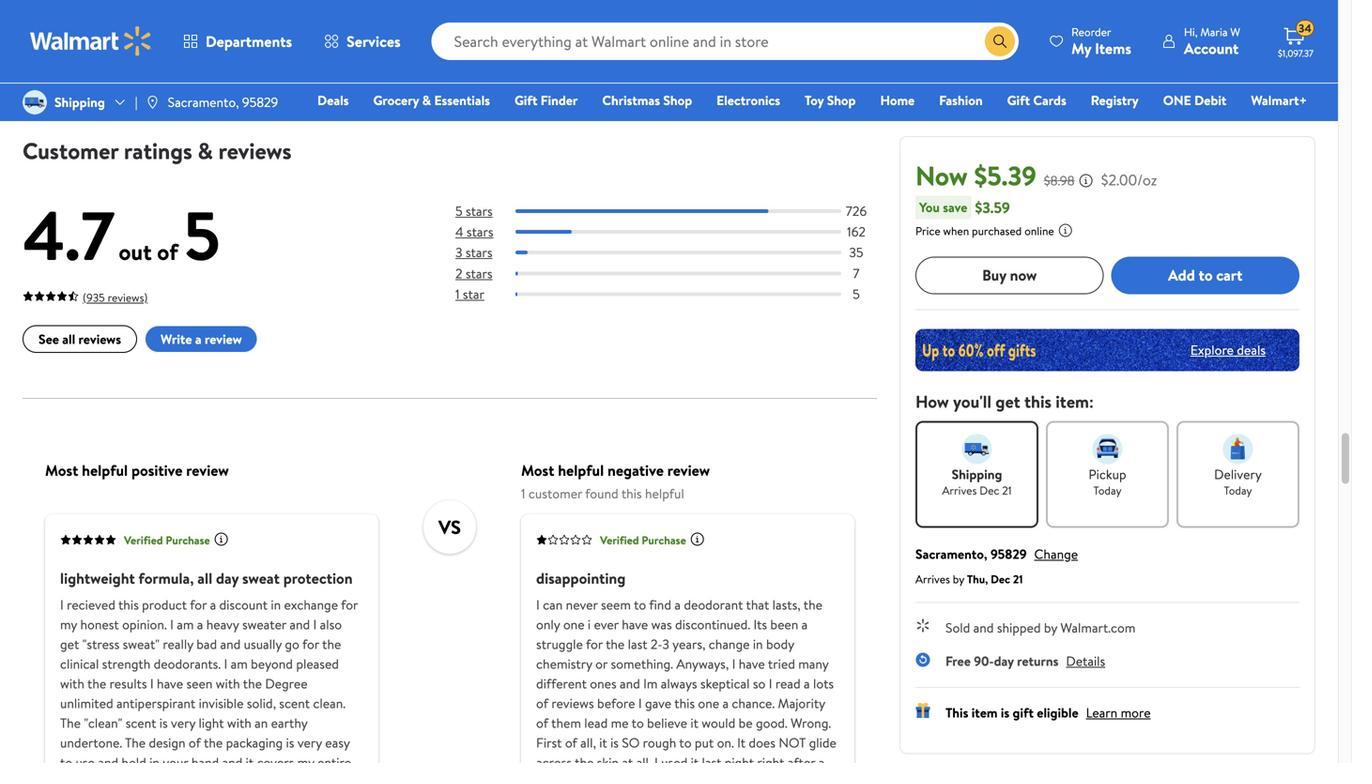 Task type: describe. For each thing, give the bounding box(es) containing it.
verified for disappointing
[[600, 532, 639, 548]]

today for delivery
[[1224, 482, 1252, 498]]

and down undertone.
[[98, 754, 118, 763]]

first
[[536, 734, 562, 752]]

reorder
[[1071, 24, 1111, 40]]

stars for 2 stars
[[466, 264, 492, 283]]

beyond
[[251, 655, 293, 674]]

gifting made easy image
[[915, 703, 930, 718]]

verified for lightweight
[[124, 532, 163, 548]]

change
[[1034, 545, 1078, 563]]

the up solid,
[[243, 675, 262, 693]]

opinion.
[[122, 616, 167, 634]]

most for most helpful negative review 1 customer found this helpful
[[521, 460, 554, 481]]

0 vertical spatial last
[[628, 636, 647, 654]]

0 horizontal spatial am
[[177, 616, 194, 634]]

essentials
[[434, 91, 490, 109]]

it up put
[[690, 714, 698, 733]]

shipping arrives dec 21
[[942, 465, 1012, 498]]

purchased
[[972, 223, 1022, 239]]

0 vertical spatial reviews
[[218, 135, 292, 167]]

different
[[536, 675, 587, 693]]

clean.
[[313, 695, 346, 713]]

shipping for 12
[[487, 77, 527, 93]]

w
[[1230, 24, 1240, 40]]

for up heavy
[[190, 596, 207, 614]]

a down skeptical
[[722, 695, 729, 713]]

an
[[255, 714, 268, 733]]

1 horizontal spatial scent
[[279, 695, 310, 713]]

21 inside sacramento, 95829 change arrives by thu, dec 21
[[1013, 571, 1023, 587]]

day down the walmart site-wide search field
[[681, 77, 698, 93]]

a up heavy
[[210, 596, 216, 614]]

1 horizontal spatial &
[[422, 91, 431, 109]]

and right sold
[[973, 619, 994, 637]]

this inside the disappointing i can never seem to find a deodorant that lasts, the only one i ever have was discontinued. its been a struggle for the last 2-3 years, change in body chemistry or something. anyways, i have tried many different ones and im always skeptical so i read a lots of reviews before i gave this one a chance. majority of them lead me to believe it would be good. wrong. first of all, it is so rough to put on. it does not glide across the skin at all. i used it last night right
[[674, 695, 695, 713]]

1 horizontal spatial in
[[271, 596, 281, 614]]

the right lasts,
[[803, 596, 822, 614]]

$2.00/oz you save $3.59
[[919, 169, 1157, 218]]

a inside write a review link
[[195, 330, 202, 349]]

exchange
[[284, 596, 338, 614]]

intent image for shipping image
[[962, 434, 992, 464]]

product group containing 18
[[26, 0, 214, 103]]

4
[[455, 223, 463, 241]]

chance.
[[732, 695, 775, 713]]

this left item:
[[1024, 390, 1052, 413]]

all inside lightweight formula, all day sweat protection i recieved this product for a discount in exchange for my honest opinion. i am a heavy sweater and i also get "stress sweat" really bad and usually go for the clinical strength deodorants. i am beyond pleased with the results i have seen with the degree unlimited antiperspirant invisible solid, scent clean. the "clean" scent is very light with an earthy undertone. the design of the packaging is very easy to use and hold in your hand and it covers m
[[197, 568, 212, 589]]

shipping for shipping arrives dec 21
[[952, 465, 1002, 483]]

sweat
[[242, 568, 280, 589]]

progress bar for 162
[[515, 230, 841, 234]]

customer ratings & reviews
[[23, 135, 292, 167]]

3 stars
[[455, 244, 492, 262]]

2 horizontal spatial have
[[739, 655, 765, 674]]

delivery for product group containing 18
[[74, 77, 115, 93]]

verified purchase for disappointing
[[600, 532, 686, 548]]

5 for 5 stars
[[455, 202, 463, 220]]

hi,
[[1184, 24, 1198, 40]]

0 vertical spatial 1
[[455, 285, 460, 303]]

intent image for pickup image
[[1092, 434, 1122, 464]]

gift for gift cards
[[1007, 91, 1030, 109]]

also
[[320, 616, 342, 634]]

be
[[739, 714, 753, 733]]

to inside lightweight formula, all day sweat protection i recieved this product for a discount in exchange for my honest opinion. i am a heavy sweater and i also get "stress sweat" really bad and usually go for the clinical strength deodorants. i am beyond pleased with the results i have seen with the degree unlimited antiperspirant invisible solid, scent clean. the "clean" scent is very light with an earthy undertone. the design of the packaging is very easy to use and hold in your hand and it covers m
[[60, 754, 72, 763]]

7
[[853, 264, 860, 283]]

degree
[[265, 675, 308, 693]]

disappointing i can never seem to find a deodorant that lasts, the only one i ever have was discontinued. its been a struggle for the last 2-3 years, change in body chemistry or something. anyways, i have tried many different ones and im always skeptical so i read a lots of reviews before i gave this one a chance. majority of them lead me to believe it would be good. wrong. first of all, it is so rough to put on. it does not glide across the skin at all. i used it last night right
[[536, 568, 836, 763]]

one debit
[[1163, 91, 1227, 109]]

i up really
[[170, 616, 174, 634]]

35
[[849, 244, 863, 262]]

1 horizontal spatial the
[[125, 734, 146, 752]]

is left gift
[[1001, 703, 1009, 722]]

now
[[1010, 265, 1037, 285]]

all,
[[580, 734, 596, 752]]

90-
[[974, 652, 994, 670]]

purchase for lightweight
[[166, 532, 210, 548]]

up to sixty percent off deals. shop now. image
[[915, 329, 1299, 371]]

before
[[597, 695, 635, 713]]

cart
[[1216, 265, 1242, 285]]

services button
[[308, 19, 417, 64]]

lightweight formula, all day sweat protection i recieved this product for a discount in exchange for my honest opinion. i am a heavy sweater and i also get "stress sweat" really bad and usually go for the clinical strength deodorants. i am beyond pleased with the results i have seen with the degree unlimited antiperspirant invisible solid, scent clean. the "clean" scent is very light with an earthy undertone. the design of the packaging is very easy to use and hold in your hand and it covers m
[[60, 568, 360, 763]]

anyways,
[[676, 655, 729, 674]]

a right been
[[802, 616, 808, 634]]

in inside the disappointing i can never seem to find a deodorant that lasts, the only one i ever have was discontinued. its been a struggle for the last 2-3 years, change in body chemistry or something. anyways, i have tried many different ones and im always skeptical so i read a lots of reviews before i gave this one a chance. majority of them lead me to believe it would be good. wrong. first of all, it is so rough to put on. it does not glide across the skin at all. i used it last night right
[[753, 636, 763, 654]]

home link
[[872, 90, 923, 110]]

95829 for sacramento, 95829 change arrives by thu, dec 21
[[990, 545, 1027, 563]]

gift finder link
[[506, 90, 586, 110]]

with down "clinical"
[[60, 675, 84, 693]]

packaging
[[226, 734, 283, 752]]

write a review
[[161, 330, 242, 349]]

hold
[[122, 754, 146, 763]]

0 horizontal spatial all
[[62, 330, 75, 349]]

for inside the disappointing i can never seem to find a deodorant that lasts, the only one i ever have was discontinued. its been a struggle for the last 2-3 years, change in body chemistry or something. anyways, i have tried many different ones and im always skeptical so i read a lots of reviews before i gave this one a chance. majority of them lead me to believe it would be good. wrong. first of all, it is so rough to put on. it does not glide across the skin at all. i used it last night right
[[586, 636, 603, 654]]

it down put
[[691, 754, 699, 763]]

this inside lightweight formula, all day sweat protection i recieved this product for a discount in exchange for my honest opinion. i am a heavy sweater and i also get "stress sweat" really bad and usually go for the clinical strength deodorants. i am beyond pleased with the results i have seen with the degree unlimited antiperspirant invisible solid, scent clean. the "clean" scent is very light with an earthy undertone. the design of the packaging is very easy to use and hold in your hand and it covers m
[[118, 596, 139, 614]]

shop for christmas shop
[[663, 91, 692, 109]]

when
[[943, 223, 969, 239]]

was
[[651, 616, 672, 634]]

0 horizontal spatial one
[[563, 616, 585, 634]]

for up also
[[341, 596, 358, 614]]

1 vertical spatial one
[[698, 695, 719, 713]]

0 horizontal spatial 3
[[455, 244, 462, 262]]

2- for 16
[[671, 77, 681, 93]]

verified purchase information image
[[690, 532, 705, 547]]

most helpful positive review
[[45, 460, 229, 481]]

intent image for delivery image
[[1223, 434, 1253, 464]]

eligible
[[1037, 703, 1078, 722]]

gift cards link
[[999, 90, 1075, 110]]

0 vertical spatial have
[[622, 616, 648, 634]]

the down ever
[[606, 636, 625, 654]]

stars for 5 stars
[[466, 202, 493, 220]]

delivery for product group containing pickup
[[287, 77, 328, 93]]

i up my
[[60, 596, 64, 614]]

tried
[[768, 655, 795, 674]]

dec inside sacramento, 95829 change arrives by thu, dec 21
[[991, 571, 1010, 587]]

change button
[[1034, 545, 1078, 563]]

review for most helpful negative review 1 customer found this helpful
[[667, 460, 710, 481]]

search icon image
[[992, 34, 1008, 49]]

3 inside the disappointing i can never seem to find a deodorant that lasts, the only one i ever have was discontinued. its been a struggle for the last 2-3 years, change in body chemistry or something. anyways, i have tried many different ones and im always skeptical so i read a lots of reviews before i gave this one a chance. majority of them lead me to believe it would be good. wrong. first of all, it is so rough to put on. it does not glide across the skin at all. i used it last night right
[[662, 636, 669, 654]]

glide
[[809, 734, 836, 752]]

i
[[588, 616, 591, 634]]

arrives inside 'shipping arrives dec 21'
[[942, 482, 977, 498]]

price
[[915, 223, 940, 239]]

4.7 out of 5
[[23, 188, 220, 282]]

is inside the disappointing i can never seem to find a deodorant that lasts, the only one i ever have was discontinued. its been a struggle for the last 2-3 years, change in body chemistry or something. anyways, i have tried many different ones and im always skeptical so i read a lots of reviews before i gave this one a chance. majority of them lead me to believe it would be good. wrong. first of all, it is so rough to put on. it does not glide across the skin at all. i used it last night right
[[610, 734, 619, 752]]

walmart.com
[[1060, 619, 1136, 637]]

i left also
[[313, 616, 317, 634]]

12
[[514, 46, 523, 62]]

debit
[[1194, 91, 1227, 109]]

is up "design"
[[159, 714, 168, 733]]

to left find
[[634, 596, 646, 614]]

found
[[585, 485, 618, 503]]

18
[[86, 46, 96, 62]]

sacramento, for sacramento, 95829 change arrives by thu, dec 21
[[915, 545, 987, 563]]

the down also
[[322, 636, 341, 654]]

5 stars
[[455, 202, 493, 220]]

see all reviews link
[[23, 326, 137, 353]]

progress bar for 726
[[515, 210, 841, 213]]

of inside lightweight formula, all day sweat protection i recieved this product for a discount in exchange for my honest opinion. i am a heavy sweater and i also get "stress sweat" really bad and usually go for the clinical strength deodorants. i am beyond pleased with the results i have seen with the degree unlimited antiperspirant invisible solid, scent clean. the "clean" scent is very light with an earthy undertone. the design of the packaging is very easy to use and hold in your hand and it covers m
[[189, 734, 201, 752]]

and up "go"
[[290, 616, 310, 634]]

i left can
[[536, 596, 540, 614]]

review for most helpful positive review
[[186, 460, 229, 481]]

is down earthy
[[286, 734, 294, 752]]

deals
[[1237, 341, 1266, 359]]

$8.98
[[1044, 171, 1075, 190]]

night
[[725, 754, 754, 763]]

(935 reviews)
[[83, 290, 148, 306]]

1 inside most helpful negative review 1 customer found this helpful
[[521, 485, 525, 503]]

walmart image
[[30, 26, 152, 56]]

this
[[945, 703, 968, 722]]

it right "all,"
[[599, 734, 607, 752]]

buy
[[982, 265, 1006, 285]]

day left gift finder link
[[467, 77, 484, 93]]

1 vertical spatial last
[[702, 754, 721, 763]]

and down packaging
[[222, 754, 243, 763]]

for right "go"
[[302, 636, 319, 654]]

design
[[149, 734, 186, 752]]

price when purchased online
[[915, 223, 1054, 239]]

heavy
[[206, 616, 239, 634]]

0 horizontal spatial &
[[198, 135, 213, 167]]

1 vertical spatial very
[[297, 734, 322, 752]]

seem
[[601, 596, 631, 614]]

them
[[551, 714, 581, 733]]

of left "all,"
[[565, 734, 577, 752]]

2- for 12
[[457, 77, 467, 93]]

$3.59
[[975, 197, 1010, 218]]

one
[[1163, 91, 1191, 109]]

a up bad
[[197, 616, 203, 634]]

add
[[1168, 265, 1195, 285]]

its
[[753, 616, 767, 634]]

1 horizontal spatial am
[[231, 655, 248, 674]]

maria
[[1200, 24, 1228, 40]]

have inside lightweight formula, all day sweat protection i recieved this product for a discount in exchange for my honest opinion. i am a heavy sweater and i also get "stress sweat" really bad and usually go for the clinical strength deodorants. i am beyond pleased with the results i have seen with the degree unlimited antiperspirant invisible solid, scent clean. the "clean" scent is very light with an earthy undertone. the design of the packaging is very easy to use and hold in your hand and it covers m
[[157, 675, 183, 693]]

21 inside 'shipping arrives dec 21'
[[1002, 482, 1012, 498]]

fashion link
[[931, 90, 991, 110]]

something.
[[611, 655, 673, 674]]

of inside 4.7 out of 5
[[157, 236, 178, 268]]

0 horizontal spatial 5
[[184, 188, 220, 282]]

purchase for disappointing
[[642, 532, 686, 548]]

protection
[[283, 568, 353, 589]]

thu,
[[967, 571, 988, 587]]

see
[[38, 330, 59, 349]]

review right the write
[[205, 330, 242, 349]]

Walmart Site-Wide search field
[[432, 23, 1019, 60]]

never
[[566, 596, 598, 614]]

today for pickup
[[1093, 482, 1122, 498]]

reorder my items
[[1071, 24, 1131, 59]]



Task type: locate. For each thing, give the bounding box(es) containing it.
the up hold
[[125, 734, 146, 752]]

0 vertical spatial all
[[62, 330, 75, 349]]

1 horizontal spatial helpful
[[558, 460, 604, 481]]

0 horizontal spatial in
[[149, 754, 160, 763]]

today down intent image for pickup
[[1093, 482, 1122, 498]]

1 purchase from the left
[[166, 532, 210, 548]]

0 vertical spatial 3
[[455, 244, 462, 262]]

1 horizontal spatial all
[[197, 568, 212, 589]]

gift
[[1013, 703, 1034, 722]]

1 horizontal spatial 2-
[[651, 636, 662, 654]]

by left thu,
[[953, 571, 964, 587]]

arrives left thu,
[[915, 571, 950, 587]]

"clean"
[[84, 714, 122, 733]]

0 horizontal spatial helpful
[[82, 460, 128, 481]]

& right ratings
[[198, 135, 213, 167]]

home
[[880, 91, 915, 109]]

buy now button
[[915, 257, 1104, 294]]

gift cards
[[1007, 91, 1066, 109]]

go
[[285, 636, 299, 654]]

0 vertical spatial scent
[[279, 695, 310, 713]]

1 vertical spatial 21
[[1013, 571, 1023, 587]]

reviews up them
[[551, 695, 594, 713]]

returns
[[1017, 652, 1058, 670]]

i right the deodorants.
[[224, 655, 227, 674]]

of up 'hand'
[[189, 734, 201, 752]]

2 shipping from the left
[[700, 77, 741, 93]]

reviews
[[218, 135, 292, 167], [78, 330, 121, 349], [551, 695, 594, 713]]

this down always
[[674, 695, 695, 713]]

to right me
[[632, 714, 644, 733]]

1 horizontal spatial gift
[[1007, 91, 1030, 109]]

shipping for shipping
[[54, 93, 105, 111]]

clinical
[[60, 655, 99, 674]]

product group containing pickup
[[240, 0, 427, 103]]

0 vertical spatial the
[[60, 714, 81, 733]]

21 right thu,
[[1013, 571, 1023, 587]]

today down intent image for delivery
[[1224, 482, 1252, 498]]

1 vertical spatial in
[[753, 636, 763, 654]]

verified up formula,
[[124, 532, 163, 548]]

shipping for 16
[[700, 77, 741, 93]]

really
[[163, 636, 193, 654]]

2- inside the disappointing i can never seem to find a deodorant that lasts, the only one i ever have was discontinued. its been a struggle for the last 2-3 years, change in body chemistry or something. anyways, i have tried many different ones and im always skeptical so i read a lots of reviews before i gave this one a chance. majority of them lead me to believe it would be good. wrong. first of all, it is so rough to put on. it does not glide across the skin at all. i used it last night right
[[651, 636, 662, 654]]

2- right christmas
[[671, 77, 681, 93]]

it
[[690, 714, 698, 733], [599, 734, 607, 752], [246, 754, 254, 763], [691, 754, 699, 763]]

registry
[[1091, 91, 1139, 109]]

5 progress bar from the top
[[515, 293, 841, 296]]

0 horizontal spatial today
[[1093, 482, 1122, 498]]

2 purchase from the left
[[642, 532, 686, 548]]

cards
[[1033, 91, 1066, 109]]

read
[[775, 675, 801, 693]]

add to cart button
[[1111, 257, 1299, 294]]

most for most helpful positive review
[[45, 460, 78, 481]]

3 product group from the left
[[453, 0, 641, 103]]

have
[[622, 616, 648, 634], [739, 655, 765, 674], [157, 675, 183, 693]]

discontinued.
[[675, 616, 750, 634]]

2 horizontal spatial 2-
[[671, 77, 681, 93]]

product group containing 16
[[667, 0, 854, 103]]

on.
[[717, 734, 734, 752]]

Search search field
[[432, 23, 1019, 60]]

0 vertical spatial get
[[996, 390, 1020, 413]]

good.
[[756, 714, 788, 733]]

0 horizontal spatial last
[[628, 636, 647, 654]]

electronics
[[717, 91, 780, 109]]

one left i
[[563, 616, 585, 634]]

helpful for positive
[[82, 460, 128, 481]]

3 down was
[[662, 636, 669, 654]]

1 horizontal spatial get
[[996, 390, 1020, 413]]

pickup for product group containing pickup
[[244, 77, 276, 93]]

5 right 'out'
[[184, 188, 220, 282]]

explore
[[1190, 341, 1234, 359]]

shipping down 12
[[487, 77, 527, 93]]

shipping down 16 on the top right of the page
[[700, 77, 741, 93]]

sweat"
[[123, 636, 160, 654]]

in
[[271, 596, 281, 614], [753, 636, 763, 654], [149, 754, 160, 763]]

0 vertical spatial in
[[271, 596, 281, 614]]

0 vertical spatial 95829
[[242, 93, 278, 111]]

0 horizontal spatial 2-
[[457, 77, 467, 93]]

disappointing
[[536, 568, 626, 589]]

review right the negative
[[667, 460, 710, 481]]

add to cart
[[1168, 265, 1242, 285]]

to up used
[[679, 734, 692, 752]]

undertone.
[[60, 734, 122, 752]]

0 horizontal spatial verified purchase
[[124, 532, 210, 548]]

1 vertical spatial scent
[[126, 714, 156, 733]]

christmas
[[602, 91, 660, 109]]

1 horizontal spatial today
[[1224, 482, 1252, 498]]

1 today from the left
[[1093, 482, 1122, 498]]

delivery down 18
[[74, 77, 115, 93]]

ever
[[594, 616, 619, 634]]

the down unlimited
[[60, 714, 81, 733]]

1 vertical spatial sacramento,
[[915, 545, 987, 563]]

very up "design"
[[171, 714, 195, 733]]

shop right toy
[[827, 91, 856, 109]]

hi, maria w account
[[1184, 24, 1240, 59]]

pleased
[[296, 655, 339, 674]]

stars for 4 stars
[[467, 223, 493, 241]]

a left lots
[[804, 675, 810, 693]]

2-day shipping for 16
[[671, 77, 741, 93]]

last up something.
[[628, 636, 647, 654]]

2 product group from the left
[[240, 0, 427, 103]]

i right all.
[[654, 754, 658, 763]]

reviews inside the disappointing i can never seem to find a deodorant that lasts, the only one i ever have was discontinued. its been a struggle for the last 2-3 years, change in body chemistry or something. anyways, i have tried many different ones and im always skeptical so i read a lots of reviews before i gave this one a chance. majority of them lead me to believe it would be good. wrong. first of all, it is so rough to put on. it does not glide across the skin at all. i used it last night right
[[551, 695, 594, 713]]

1 horizontal spatial one
[[698, 695, 719, 713]]

0 vertical spatial am
[[177, 616, 194, 634]]

product group containing 12
[[453, 0, 641, 103]]

0 vertical spatial very
[[171, 714, 195, 733]]

stars down 4 stars
[[466, 244, 492, 262]]

0 vertical spatial dec
[[979, 482, 999, 498]]

162
[[847, 223, 866, 241]]

it
[[737, 734, 746, 752]]

1 vertical spatial dec
[[991, 571, 1010, 587]]

grocery & essentials
[[373, 91, 490, 109]]

now
[[915, 157, 968, 194]]

1 vertical spatial 95829
[[990, 545, 1027, 563]]

1 horizontal spatial have
[[622, 616, 648, 634]]

0 horizontal spatial shipping
[[487, 77, 527, 93]]

my
[[60, 616, 77, 634]]

reviews down sacramento, 95829
[[218, 135, 292, 167]]

1 vertical spatial have
[[739, 655, 765, 674]]

pickup for product group containing 18
[[30, 77, 62, 93]]

sweater
[[242, 616, 286, 634]]

2 vertical spatial in
[[149, 754, 160, 763]]

4 progress bar from the top
[[515, 272, 841, 276]]

stars for 3 stars
[[466, 244, 492, 262]]

verified purchase for lightweight
[[124, 532, 210, 548]]

am
[[177, 616, 194, 634], [231, 655, 248, 674]]

free
[[945, 652, 971, 670]]

1 horizontal spatial verified
[[600, 532, 639, 548]]

1 horizontal spatial delivery
[[287, 77, 328, 93]]

0 horizontal spatial sacramento,
[[168, 93, 239, 111]]

1 vertical spatial 3
[[662, 636, 669, 654]]

95829 for sacramento, 95829
[[242, 93, 278, 111]]

learn more about strikethrough prices image
[[1078, 173, 1093, 188]]

get down my
[[60, 636, 79, 654]]

is left the so
[[610, 734, 619, 752]]

helpful down the negative
[[645, 485, 684, 503]]

2
[[455, 264, 462, 283]]

scent
[[279, 695, 310, 713], [126, 714, 156, 733]]

get right "you'll"
[[996, 390, 1020, 413]]

and left the im
[[620, 675, 640, 693]]

1 vertical spatial am
[[231, 655, 248, 674]]

0 horizontal spatial pickup
[[30, 77, 62, 93]]

the up unlimited
[[87, 675, 106, 693]]

to inside button
[[1199, 265, 1213, 285]]

scent up earthy
[[279, 695, 310, 713]]

reviews inside see all reviews link
[[78, 330, 121, 349]]

toy shop
[[805, 91, 856, 109]]

electronics link
[[708, 90, 789, 110]]

2 horizontal spatial helpful
[[645, 485, 684, 503]]

progress bar for 35
[[515, 251, 841, 255]]

i right 'so'
[[769, 675, 772, 693]]

chemistry
[[536, 655, 592, 674]]

0 vertical spatial 21
[[1002, 482, 1012, 498]]

legal information image
[[1058, 223, 1073, 238]]

it inside lightweight formula, all day sweat protection i recieved this product for a discount in exchange for my honest opinion. i am a heavy sweater and i also get "stress sweat" really bad and usually go for the clinical strength deodorants. i am beyond pleased with the results i have seen with the degree unlimited antiperspirant invisible solid, scent clean. the "clean" scent is very light with an earthy undertone. the design of the packaging is very easy to use and hold in your hand and it covers m
[[246, 754, 254, 763]]

2 verified from the left
[[600, 532, 639, 548]]

(935
[[83, 290, 105, 306]]

arrives down intent image for shipping
[[942, 482, 977, 498]]

0 horizontal spatial the
[[60, 714, 81, 733]]

1 horizontal spatial 95829
[[990, 545, 1027, 563]]

departments
[[206, 31, 292, 52]]

more
[[1121, 703, 1151, 722]]

pickup down intent image for pickup
[[1089, 465, 1126, 483]]

helpful for negative
[[558, 460, 604, 481]]

very
[[171, 714, 195, 733], [297, 734, 322, 752]]

i left gave
[[638, 695, 642, 713]]

2-day shipping down 16 on the top right of the page
[[671, 77, 741, 93]]

get inside lightweight formula, all day sweat protection i recieved this product for a discount in exchange for my honest opinion. i am a heavy sweater and i also get "stress sweat" really bad and usually go for the clinical strength deodorants. i am beyond pleased with the results i have seen with the degree unlimited antiperspirant invisible solid, scent clean. the "clean" scent is very light with an earthy undertone. the design of the packaging is very easy to use and hold in your hand and it covers m
[[60, 636, 79, 654]]

with up invisible
[[216, 675, 240, 693]]

most helpful negative review 1 customer found this helpful
[[521, 460, 710, 503]]

21
[[1002, 482, 1012, 498], [1013, 571, 1023, 587]]

5 for 5
[[853, 285, 860, 303]]

1 horizontal spatial shop
[[827, 91, 856, 109]]

a
[[195, 330, 202, 349], [210, 596, 216, 614], [674, 596, 681, 614], [197, 616, 203, 634], [802, 616, 808, 634], [804, 675, 810, 693], [722, 695, 729, 713]]

2 vertical spatial have
[[157, 675, 183, 693]]

0 horizontal spatial shop
[[663, 91, 692, 109]]

i up antiperspirant
[[150, 675, 154, 693]]

fashion
[[939, 91, 983, 109]]

2-day shipping for 12
[[457, 77, 527, 93]]

majority
[[778, 695, 825, 713]]

how
[[915, 390, 949, 413]]

progress bar
[[515, 210, 841, 213], [515, 230, 841, 234], [515, 251, 841, 255], [515, 272, 841, 276], [515, 293, 841, 296]]

of down different
[[536, 695, 548, 713]]

1 horizontal spatial by
[[1044, 619, 1057, 637]]

 image
[[23, 90, 47, 115]]

that
[[746, 596, 769, 614]]

sold and shipped by walmart.com
[[945, 619, 1136, 637]]

1 vertical spatial arrives
[[915, 571, 950, 587]]

find
[[649, 596, 671, 614]]

2 today from the left
[[1224, 482, 1252, 498]]

arrives inside sacramento, 95829 change arrives by thu, dec 21
[[915, 571, 950, 587]]

formula,
[[139, 568, 194, 589]]

antiperspirant
[[116, 695, 195, 713]]

i down "change"
[[732, 655, 736, 674]]

this up "opinion."
[[118, 596, 139, 614]]

stars right 2
[[466, 264, 492, 283]]

1 vertical spatial all
[[197, 568, 212, 589]]

deals link
[[309, 90, 357, 110]]

1 verified from the left
[[124, 532, 163, 548]]

1 horizontal spatial 3
[[662, 636, 669, 654]]

0 vertical spatial arrives
[[942, 482, 977, 498]]

by right the shipped
[[1044, 619, 1057, 637]]

0 horizontal spatial reviews
[[78, 330, 121, 349]]

have up antiperspirant
[[157, 675, 183, 693]]

1 horizontal spatial purchase
[[642, 532, 686, 548]]

use
[[76, 754, 95, 763]]

i
[[60, 596, 64, 614], [536, 596, 540, 614], [170, 616, 174, 634], [313, 616, 317, 634], [224, 655, 227, 674], [732, 655, 736, 674], [150, 675, 154, 693], [769, 675, 772, 693], [638, 695, 642, 713], [654, 754, 658, 763]]

0 horizontal spatial scent
[[126, 714, 156, 733]]

1 star
[[455, 285, 484, 303]]

save
[[943, 198, 967, 216]]

verified purchase information image
[[214, 532, 229, 547]]

progress bar for 5
[[515, 293, 841, 296]]

bad
[[196, 636, 217, 654]]

1 vertical spatial the
[[125, 734, 146, 752]]

helpful up found
[[558, 460, 604, 481]]

shop inside 'link'
[[663, 91, 692, 109]]

5 up 4
[[455, 202, 463, 220]]

shop for toy shop
[[827, 91, 856, 109]]

0 horizontal spatial get
[[60, 636, 79, 654]]

day up discount on the left bottom
[[216, 568, 239, 589]]

explore deals link
[[1183, 333, 1273, 367]]

2 vertical spatial reviews
[[551, 695, 594, 713]]

1 most from the left
[[45, 460, 78, 481]]

am up really
[[177, 616, 194, 634]]

most inside most helpful negative review 1 customer found this helpful
[[521, 460, 554, 481]]

1 horizontal spatial 21
[[1013, 571, 1023, 587]]

to left cart
[[1199, 265, 1213, 285]]

1 vertical spatial &
[[198, 135, 213, 167]]

shop inside "link"
[[827, 91, 856, 109]]

2 verified purchase from the left
[[600, 532, 686, 548]]

 image
[[145, 95, 160, 110]]

1 gift from the left
[[514, 91, 537, 109]]

a right find
[[674, 596, 681, 614]]

(935 reviews) link
[[23, 286, 148, 307]]

2 horizontal spatial delivery
[[1214, 465, 1262, 483]]

buy now
[[982, 265, 1037, 285]]

christmas shop
[[602, 91, 692, 109]]

and down heavy
[[220, 636, 241, 654]]

dec right thu,
[[991, 571, 1010, 587]]

1 horizontal spatial very
[[297, 734, 322, 752]]

0 horizontal spatial most
[[45, 460, 78, 481]]

2 progress bar from the top
[[515, 230, 841, 234]]

95829 down departments
[[242, 93, 278, 111]]

1 shop from the left
[[663, 91, 692, 109]]

delivery
[[74, 77, 115, 93], [287, 77, 328, 93], [1214, 465, 1262, 483]]

day inside lightweight formula, all day sweat protection i recieved this product for a discount in exchange for my honest opinion. i am a heavy sweater and i also get "stress sweat" really bad and usually go for the clinical strength deodorants. i am beyond pleased with the results i have seen with the degree unlimited antiperspirant invisible solid, scent clean. the "clean" scent is very light with an earthy undertone. the design of the packaging is very easy to use and hold in your hand and it covers m
[[216, 568, 239, 589]]

believe
[[647, 714, 687, 733]]

0 horizontal spatial 1
[[455, 285, 460, 303]]

light
[[199, 714, 224, 733]]

not
[[779, 734, 806, 752]]

by inside sacramento, 95829 change arrives by thu, dec 21
[[953, 571, 964, 587]]

the down "all,"
[[575, 754, 594, 763]]

this inside most helpful negative review 1 customer found this helpful
[[621, 485, 642, 503]]

1 vertical spatial shipping
[[952, 465, 1002, 483]]

the up 'hand'
[[204, 734, 223, 752]]

2 horizontal spatial pickup
[[1089, 465, 1126, 483]]

sacramento, inside sacramento, 95829 change arrives by thu, dec 21
[[915, 545, 987, 563]]

and inside the disappointing i can never seem to find a deodorant that lasts, the only one i ever have was discontinued. its been a struggle for the last 2-3 years, change in body chemistry or something. anyways, i have tried many different ones and im always skeptical so i read a lots of reviews before i gave this one a chance. majority of them lead me to believe it would be good. wrong. first of all, it is so rough to put on. it does not glide across the skin at all. i used it last night right
[[620, 675, 640, 693]]

in up sweater
[[271, 596, 281, 614]]

purchase left verified purchase information image
[[166, 532, 210, 548]]

review right positive
[[186, 460, 229, 481]]

shipping inside 'shipping arrives dec 21'
[[952, 465, 1002, 483]]

for down i
[[586, 636, 603, 654]]

one
[[563, 616, 585, 634], [698, 695, 719, 713]]

today inside 'pickup today'
[[1093, 482, 1122, 498]]

2 horizontal spatial reviews
[[551, 695, 594, 713]]

delivery today
[[1214, 465, 1262, 498]]

today inside delivery today
[[1224, 482, 1252, 498]]

2 most from the left
[[521, 460, 554, 481]]

1 shipping from the left
[[487, 77, 527, 93]]

online
[[1024, 223, 1054, 239]]

1 horizontal spatial 2-day shipping
[[671, 77, 741, 93]]

1 vertical spatial get
[[60, 636, 79, 654]]

1 horizontal spatial sacramento,
[[915, 545, 987, 563]]

details button
[[1066, 652, 1105, 670]]

1 product group from the left
[[26, 0, 214, 103]]

sacramento, for sacramento, 95829
[[168, 93, 239, 111]]

0 horizontal spatial have
[[157, 675, 183, 693]]

1 horizontal spatial 5
[[455, 202, 463, 220]]

1 left star
[[455, 285, 460, 303]]

1 vertical spatial by
[[1044, 619, 1057, 637]]

progress bar for 7
[[515, 272, 841, 276]]

& right 'grocery'
[[422, 91, 431, 109]]

95829 inside sacramento, 95829 change arrives by thu, dec 21
[[990, 545, 1027, 563]]

0 horizontal spatial by
[[953, 571, 964, 587]]

of up first
[[536, 714, 548, 733]]

2 shop from the left
[[827, 91, 856, 109]]

0 horizontal spatial 95829
[[242, 93, 278, 111]]

0 horizontal spatial gift
[[514, 91, 537, 109]]

shipping
[[487, 77, 527, 93], [700, 77, 741, 93]]

all right see
[[62, 330, 75, 349]]

0 vertical spatial by
[[953, 571, 964, 587]]

grocery & essentials link
[[365, 90, 499, 110]]

reviews down '(935'
[[78, 330, 121, 349]]

one up would
[[698, 695, 719, 713]]

sacramento, up thu,
[[915, 545, 987, 563]]

verified purchase left verified purchase information icon at the bottom right of the page
[[600, 532, 686, 548]]

1 progress bar from the top
[[515, 210, 841, 213]]

1 horizontal spatial pickup
[[244, 77, 276, 93]]

1 left customer at the bottom of page
[[521, 485, 525, 503]]

by
[[953, 571, 964, 587], [1044, 619, 1057, 637]]

2 gift from the left
[[1007, 91, 1030, 109]]

verified purchase up formula,
[[124, 532, 210, 548]]

day left returns
[[994, 652, 1014, 670]]

1 horizontal spatial 1
[[521, 485, 525, 503]]

shipping down 18
[[54, 93, 105, 111]]

1 verified purchase from the left
[[124, 532, 210, 548]]

4 product group from the left
[[667, 0, 854, 103]]

1 2-day shipping from the left
[[457, 77, 527, 93]]

3 progress bar from the top
[[515, 251, 841, 255]]

gift for gift finder
[[514, 91, 537, 109]]

review inside most helpful negative review 1 customer found this helpful
[[667, 460, 710, 481]]

95829 left the change
[[990, 545, 1027, 563]]

0 vertical spatial sacramento,
[[168, 93, 239, 111]]

product group
[[26, 0, 214, 103], [240, 0, 427, 103], [453, 0, 641, 103], [667, 0, 854, 103]]

very left easy
[[297, 734, 322, 752]]

last down put
[[702, 754, 721, 763]]

2 2-day shipping from the left
[[671, 77, 741, 93]]

0 horizontal spatial purchase
[[166, 532, 210, 548]]

0 horizontal spatial 21
[[1002, 482, 1012, 498]]

skeptical
[[700, 675, 750, 693]]

1 vertical spatial reviews
[[78, 330, 121, 349]]

registry link
[[1082, 90, 1147, 110]]

item:
[[1056, 390, 1094, 413]]

1 vertical spatial 1
[[521, 485, 525, 503]]

dec down intent image for shipping
[[979, 482, 999, 498]]

dec inside 'shipping arrives dec 21'
[[979, 482, 999, 498]]

account
[[1184, 38, 1239, 59]]

0 vertical spatial &
[[422, 91, 431, 109]]

1 horizontal spatial reviews
[[218, 135, 292, 167]]

stars right 4
[[467, 223, 493, 241]]

to left the use
[[60, 754, 72, 763]]

with left an
[[227, 714, 251, 733]]



Task type: vqa. For each thing, say whether or not it's contained in the screenshot.
items?
no



